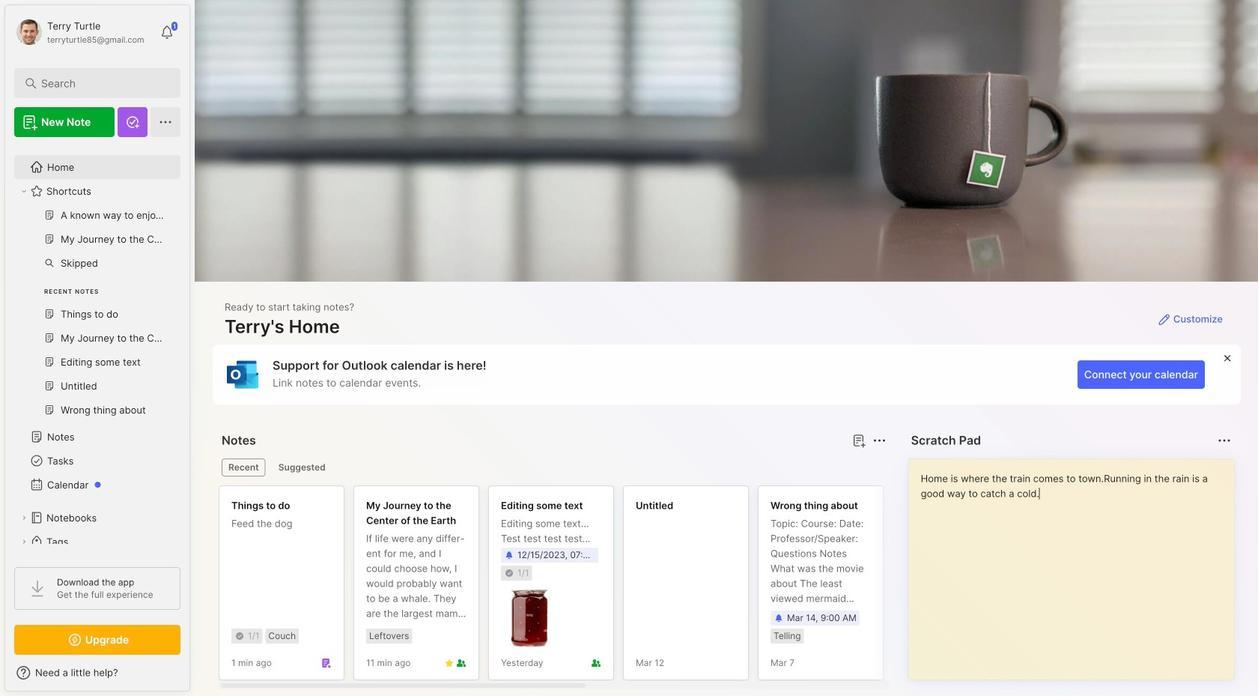 Task type: locate. For each thing, give the bounding box(es) containing it.
1 horizontal spatial more actions field
[[1215, 430, 1236, 451]]

none search field inside main element
[[41, 74, 161, 92]]

WHAT'S NEW field
[[5, 661, 190, 685]]

group
[[14, 203, 172, 431]]

1 horizontal spatial tab
[[272, 459, 332, 477]]

tree
[[5, 146, 190, 611]]

0 horizontal spatial tab
[[222, 459, 266, 477]]

row group
[[219, 486, 1259, 689]]

None search field
[[41, 74, 161, 92]]

tab list
[[222, 459, 885, 477]]

tab
[[222, 459, 266, 477], [272, 459, 332, 477]]

Account field
[[14, 17, 144, 47]]

0 horizontal spatial more actions field
[[870, 430, 891, 451]]

thumbnail image
[[501, 590, 558, 647]]

More actions field
[[870, 430, 891, 451], [1215, 430, 1236, 451]]



Task type: vqa. For each thing, say whether or not it's contained in the screenshot.
tab
yes



Task type: describe. For each thing, give the bounding box(es) containing it.
tree inside main element
[[5, 146, 190, 611]]

2 tab from the left
[[272, 459, 332, 477]]

expand notebooks image
[[19, 513, 28, 522]]

Start writing… text field
[[921, 459, 1234, 668]]

click to collapse image
[[189, 668, 200, 686]]

more actions image
[[1216, 432, 1234, 450]]

Search text field
[[41, 76, 161, 91]]

main element
[[0, 0, 195, 696]]

1 tab from the left
[[222, 459, 266, 477]]

2 more actions field from the left
[[1215, 430, 1236, 451]]

more actions image
[[871, 432, 889, 450]]

expand tags image
[[19, 537, 28, 546]]

group inside main element
[[14, 203, 172, 431]]

1 more actions field from the left
[[870, 430, 891, 451]]



